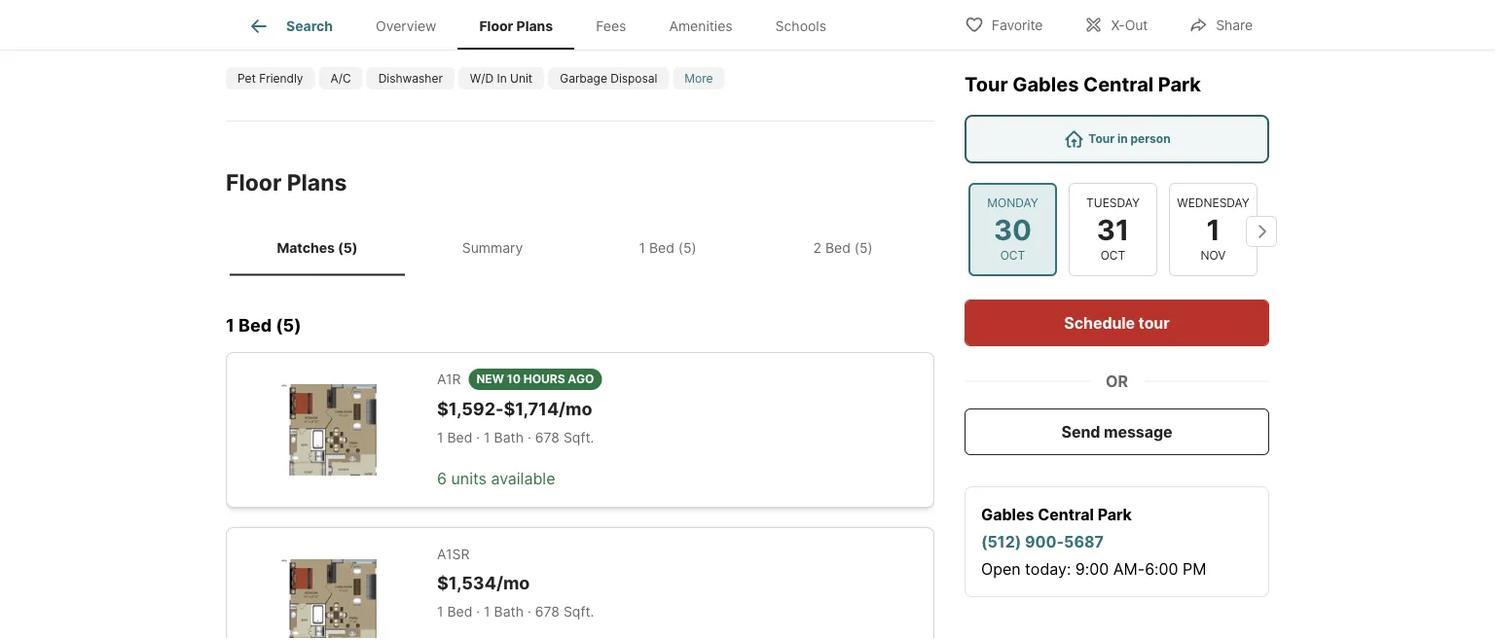 Task type: describe. For each thing, give the bounding box(es) containing it.
bed for summary
[[649, 240, 675, 256]]

9:00
[[1076, 560, 1109, 579]]

garbage
[[560, 72, 607, 86]]

tuesday
[[1087, 196, 1140, 210]]

gables central park (512) 900-5687 open today: 9:00 am-6:00 pm
[[981, 505, 1207, 579]]

wednesday 1 nov
[[1177, 196, 1250, 263]]

x-out button
[[1068, 4, 1165, 44]]

a1r image
[[258, 385, 390, 476]]

garbage disposal
[[560, 72, 658, 86]]

5687
[[1064, 533, 1104, 552]]

person
[[1131, 132, 1171, 146]]

1 bed (5) tab
[[580, 224, 756, 272]]

floor inside tab
[[479, 18, 513, 34]]

0 vertical spatial gables
[[1013, 73, 1079, 96]]

next image
[[1246, 216, 1277, 247]]

tour for tour gables central park
[[965, 73, 1008, 96]]

disposal
[[611, 72, 658, 86]]

share
[[1216, 17, 1253, 34]]

summary tab
[[405, 224, 580, 272]]

overview
[[376, 18, 437, 34]]

floor plans tab
[[458, 3, 575, 50]]

tour gables central park
[[965, 73, 1201, 96]]

matches
[[277, 240, 335, 256]]

schedule
[[1065, 314, 1135, 333]]

tour for tour in person
[[1089, 132, 1115, 146]]

search link
[[247, 15, 333, 38]]

x-
[[1111, 17, 1125, 34]]

matches (5) tab
[[230, 224, 405, 272]]

0 horizontal spatial floor plans
[[226, 169, 347, 196]]

pet friendly
[[238, 72, 303, 86]]

10
[[507, 373, 521, 387]]

0 vertical spatial central
[[1084, 73, 1154, 96]]

$1,534/mo
[[437, 573, 530, 594]]

sq
[[584, 9, 604, 28]]

30
[[994, 213, 1032, 247]]

ago
[[568, 373, 594, 387]]

fees
[[596, 18, 626, 34]]

amenities tab
[[648, 3, 754, 50]]

w/d in unit
[[470, 72, 533, 86]]

0 horizontal spatial floor
[[226, 169, 282, 196]]

ft
[[608, 9, 623, 28]]

central inside gables central park (512) 900-5687 open today: 9:00 am-6:00 pm
[[1038, 505, 1094, 524]]

share button
[[1173, 4, 1270, 44]]

matches (5)
[[277, 240, 358, 256]]

$1,714/mo
[[504, 398, 593, 420]]

friendly
[[259, 72, 303, 86]]

bath for $1,592-$1,714/mo
[[494, 430, 524, 447]]

hours
[[524, 373, 565, 387]]

900-
[[1025, 533, 1064, 552]]

tour in person list box
[[965, 115, 1270, 164]]

a1sr
[[437, 546, 470, 563]]

open
[[981, 560, 1021, 579]]

overview tab
[[354, 3, 458, 50]]

floor plans inside tab
[[479, 18, 553, 34]]

send message
[[1062, 423, 1173, 442]]

schedule tour
[[1065, 314, 1170, 333]]

a1sr $1,534/mo
[[437, 546, 530, 594]]

favorite button
[[948, 4, 1060, 44]]

tab list containing matches (5)
[[226, 220, 935, 276]]

amenities
[[669, 18, 733, 34]]

2 bed (5) tab
[[756, 224, 931, 272]]

(5) inside tab
[[678, 240, 697, 256]]

beds
[[412, 9, 449, 28]]

or
[[1106, 372, 1128, 391]]

pet
[[238, 72, 256, 86]]

tuesday 31 oct
[[1087, 196, 1140, 263]]

plans inside tab
[[517, 18, 553, 34]]

available
[[491, 470, 555, 489]]



Task type: locate. For each thing, give the bounding box(es) containing it.
new 10 hours ago
[[477, 373, 594, 387]]

x-out
[[1111, 17, 1148, 34]]

pm
[[1183, 560, 1207, 579]]

1 vertical spatial plans
[[287, 169, 347, 196]]

1 vertical spatial bath
[[494, 604, 524, 621]]

plans up matches (5)
[[287, 169, 347, 196]]

(512)
[[981, 533, 1022, 552]]

678 for $1,592-$1,714/mo
[[535, 430, 560, 447]]

1 tab list from the top
[[226, 0, 864, 50]]

1 horizontal spatial tour
[[1089, 132, 1115, 146]]

price
[[226, 9, 263, 28]]

sqft.
[[564, 430, 594, 447], [564, 604, 594, 621]]

bath down $1,592-$1,714/mo
[[494, 430, 524, 447]]

0 vertical spatial tab list
[[226, 0, 864, 50]]

2 bath from the top
[[494, 604, 524, 621]]

1 horizontal spatial floor plans
[[479, 18, 553, 34]]

2 678 from the top
[[535, 604, 560, 621]]

summary
[[462, 240, 523, 256]]

1 bed · 1 bath · 678 sqft. for $1,592-$1,714/mo
[[437, 430, 594, 447]]

0 vertical spatial sqft.
[[564, 430, 594, 447]]

park
[[1158, 73, 1201, 96], [1098, 505, 1132, 524]]

floor
[[479, 18, 513, 34], [226, 169, 282, 196]]

1 bath from the top
[[494, 430, 524, 447]]

oct for 30
[[1001, 249, 1026, 263]]

bed inside tab
[[649, 240, 675, 256]]

search
[[286, 18, 333, 34]]

1 horizontal spatial park
[[1158, 73, 1201, 96]]

schools tab
[[754, 3, 848, 50]]

1 vertical spatial tab list
[[226, 220, 935, 276]]

floor plans up unit
[[479, 18, 553, 34]]

·
[[476, 430, 480, 447], [528, 430, 532, 447], [476, 604, 480, 621], [528, 604, 532, 621]]

floor plans
[[479, 18, 553, 34], [226, 169, 347, 196]]

bath down $1,534/mo on the left of page
[[494, 604, 524, 621]]

gables down favorite
[[1013, 73, 1079, 96]]

0 vertical spatial 678
[[535, 430, 560, 447]]

oct inside the monday 30 oct
[[1001, 249, 1026, 263]]

tour in person option
[[965, 115, 1270, 164]]

tour
[[965, 73, 1008, 96], [1089, 132, 1115, 146]]

1 vertical spatial 1 bed (5)
[[226, 315, 301, 337]]

send
[[1062, 423, 1101, 442]]

0 vertical spatial 1 bed · 1 bath · 678 sqft.
[[437, 430, 594, 447]]

a/c
[[331, 72, 351, 86]]

tour inside option
[[1089, 132, 1115, 146]]

1 bed (5)
[[639, 240, 697, 256], [226, 315, 301, 337]]

w/d
[[470, 72, 494, 86]]

unit
[[510, 72, 533, 86]]

nov
[[1201, 249, 1226, 263]]

1 oct from the left
[[1001, 249, 1026, 263]]

1 vertical spatial 678
[[535, 604, 560, 621]]

tour left in
[[1089, 132, 1115, 146]]

1 vertical spatial sqft.
[[564, 604, 594, 621]]

bath
[[494, 430, 524, 447], [494, 604, 524, 621]]

park up 5687
[[1098, 505, 1132, 524]]

bed inside tab
[[826, 240, 851, 256]]

gables up (512)
[[981, 505, 1035, 524]]

$1,592-$1,714/mo
[[437, 398, 593, 420]]

oct
[[1001, 249, 1026, 263], [1101, 249, 1126, 263]]

in
[[1118, 132, 1128, 146]]

1 678 from the top
[[535, 430, 560, 447]]

more
[[685, 72, 713, 86]]

out
[[1125, 17, 1148, 34]]

0 horizontal spatial tour
[[965, 73, 1008, 96]]

1 1 bed · 1 bath · 678 sqft. from the top
[[437, 430, 594, 447]]

bed for $1,592-$1,714/mo
[[447, 430, 473, 447]]

am-
[[1114, 560, 1145, 579]]

sqft. for $1,534/mo
[[564, 604, 594, 621]]

central up 5687
[[1038, 505, 1094, 524]]

1 horizontal spatial plans
[[517, 18, 553, 34]]

0 vertical spatial bath
[[494, 430, 524, 447]]

park up person
[[1158, 73, 1201, 96]]

bed
[[649, 240, 675, 256], [826, 240, 851, 256], [239, 315, 272, 337], [447, 430, 473, 447], [447, 604, 473, 621]]

gables inside gables central park (512) 900-5687 open today: 9:00 am-6:00 pm
[[981, 505, 1035, 524]]

1 vertical spatial 1 bed · 1 bath · 678 sqft.
[[437, 604, 594, 621]]

0 vertical spatial floor plans
[[479, 18, 553, 34]]

678 for $1,534/mo
[[535, 604, 560, 621]]

1 horizontal spatial 1 bed (5)
[[639, 240, 697, 256]]

schedule tour button
[[965, 300, 1270, 347]]

schools
[[776, 18, 827, 34]]

tour
[[1139, 314, 1170, 333]]

1 vertical spatial park
[[1098, 505, 1132, 524]]

1 bed (5) inside tab
[[639, 240, 697, 256]]

2 1 bed · 1 bath · 678 sqft. from the top
[[437, 604, 594, 621]]

(512) 900-5687 link
[[981, 533, 1104, 552]]

1 inside wednesday 1 nov
[[1207, 213, 1221, 247]]

1
[[1207, 213, 1221, 247], [639, 240, 646, 256], [226, 315, 234, 337], [437, 430, 444, 447], [484, 430, 490, 447], [437, 604, 444, 621], [484, 604, 490, 621]]

floor up matches at the top left
[[226, 169, 282, 196]]

0 vertical spatial tour
[[965, 73, 1008, 96]]

gables
[[1013, 73, 1079, 96], [981, 505, 1035, 524]]

2 tab list from the top
[[226, 220, 935, 276]]

1 bed · 1 bath · 678 sqft.
[[437, 430, 594, 447], [437, 604, 594, 621]]

1 horizontal spatial floor
[[479, 18, 513, 34]]

2
[[814, 240, 822, 256]]

a1r
[[437, 371, 461, 388]]

tour down favorite button
[[965, 73, 1008, 96]]

plans up unit
[[517, 18, 553, 34]]

oct inside tuesday 31 oct
[[1101, 249, 1126, 263]]

central
[[1084, 73, 1154, 96], [1038, 505, 1094, 524]]

bath for $1,534/mo
[[494, 604, 524, 621]]

floor plans up matches at the top left
[[226, 169, 347, 196]]

wednesday
[[1177, 196, 1250, 210]]

park inside gables central park (512) 900-5687 open today: 9:00 am-6:00 pm
[[1098, 505, 1132, 524]]

0 horizontal spatial plans
[[287, 169, 347, 196]]

a1sr image
[[258, 560, 390, 639]]

0 horizontal spatial 1 bed (5)
[[226, 315, 301, 337]]

1 vertical spatial central
[[1038, 505, 1094, 524]]

6:00
[[1145, 560, 1179, 579]]

1 bed · 1 bath · 678 sqft. down $1,592-$1,714/mo
[[437, 430, 594, 447]]

0 horizontal spatial park
[[1098, 505, 1132, 524]]

tab list containing search
[[226, 0, 864, 50]]

floor up w/d in unit
[[479, 18, 513, 34]]

units
[[451, 470, 487, 489]]

2 sqft. from the top
[[564, 604, 594, 621]]

today:
[[1025, 560, 1071, 579]]

central up in
[[1084, 73, 1154, 96]]

2 bed (5)
[[814, 240, 873, 256]]

$1,592-
[[437, 398, 504, 420]]

fees tab
[[575, 3, 648, 50]]

1 horizontal spatial oct
[[1101, 249, 1126, 263]]

1 inside tab
[[639, 240, 646, 256]]

message
[[1104, 423, 1173, 442]]

678
[[535, 430, 560, 447], [535, 604, 560, 621]]

1 vertical spatial tour
[[1089, 132, 1115, 146]]

oct down "31" on the top
[[1101, 249, 1126, 263]]

0 vertical spatial floor
[[479, 18, 513, 34]]

new
[[477, 373, 504, 387]]

monday 30 oct
[[988, 196, 1039, 263]]

tour in person
[[1089, 132, 1171, 146]]

plans
[[517, 18, 553, 34], [287, 169, 347, 196]]

in
[[497, 72, 507, 86]]

0 horizontal spatial oct
[[1001, 249, 1026, 263]]

1 bed · 1 bath · 678 sqft. for $1,534/mo
[[437, 604, 594, 621]]

send message button
[[965, 409, 1270, 456]]

1 vertical spatial floor
[[226, 169, 282, 196]]

1 vertical spatial floor plans
[[226, 169, 347, 196]]

sq ft
[[584, 9, 623, 28]]

tab list
[[226, 0, 864, 50], [226, 220, 935, 276]]

6 units available
[[437, 470, 555, 489]]

1 sqft. from the top
[[564, 430, 594, 447]]

favorite
[[992, 17, 1043, 34]]

31
[[1097, 213, 1130, 247]]

dishwasher
[[378, 72, 443, 86]]

0 vertical spatial 1 bed (5)
[[639, 240, 697, 256]]

6
[[437, 470, 447, 489]]

monday
[[988, 196, 1039, 210]]

1 vertical spatial gables
[[981, 505, 1035, 524]]

baths
[[495, 9, 538, 28]]

2 oct from the left
[[1101, 249, 1126, 263]]

oct down '30'
[[1001, 249, 1026, 263]]

oct for 31
[[1101, 249, 1126, 263]]

sqft. for $1,592-$1,714/mo
[[564, 430, 594, 447]]

bed for $1,534/mo
[[447, 604, 473, 621]]

(5)
[[338, 240, 358, 256], [678, 240, 697, 256], [855, 240, 873, 256], [276, 315, 301, 337]]

0 vertical spatial park
[[1158, 73, 1201, 96]]

0 vertical spatial plans
[[517, 18, 553, 34]]

1 bed · 1 bath · 678 sqft. down $1,534/mo on the left of page
[[437, 604, 594, 621]]



Task type: vqa. For each thing, say whether or not it's contained in the screenshot.


